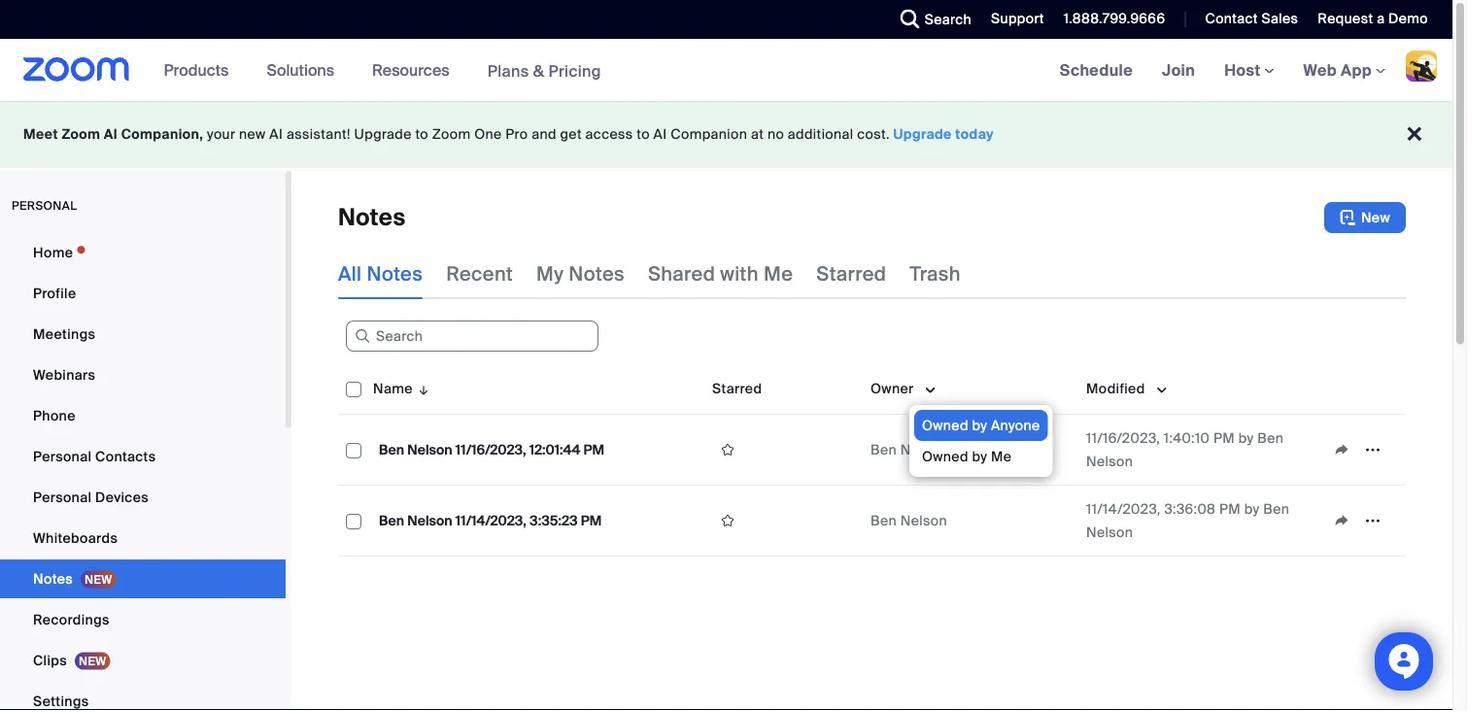 Task type: locate. For each thing, give the bounding box(es) containing it.
personal for personal devices
[[33, 488, 92, 506]]

plans & pricing
[[488, 61, 602, 81]]

0 vertical spatial me
[[764, 262, 794, 286]]

no
[[768, 125, 785, 143]]

1 vertical spatial me
[[992, 448, 1012, 466]]

pricing
[[549, 61, 602, 81]]

menu containing owned by anyone
[[910, 405, 1053, 477]]

request a demo
[[1319, 10, 1429, 28]]

upgrade
[[354, 125, 412, 143], [894, 125, 952, 143]]

and
[[532, 125, 557, 143]]

me right with
[[764, 262, 794, 286]]

share image up more options for ben nelson 11/14/2023, 3:35:23 pm icon
[[1327, 441, 1358, 459]]

zoom
[[62, 125, 100, 143], [432, 125, 471, 143]]

0 horizontal spatial 11/14/2023,
[[456, 512, 527, 530]]

to right access
[[637, 125, 650, 143]]

by
[[973, 417, 988, 435], [1239, 429, 1254, 447], [973, 448, 988, 466], [1245, 500, 1260, 518]]

support link
[[977, 0, 1050, 39], [992, 10, 1045, 28]]

1 vertical spatial share image
[[1327, 512, 1358, 530]]

1 horizontal spatial starred
[[817, 262, 887, 286]]

1 ben nelson from the top
[[871, 441, 948, 459]]

by right 3:36:08
[[1245, 500, 1260, 518]]

meet
[[23, 125, 58, 143]]

2 upgrade from the left
[[894, 125, 952, 143]]

cost.
[[858, 125, 890, 143]]

1.888.799.9666 button
[[1050, 0, 1171, 39], [1064, 10, 1166, 28]]

resources
[[372, 60, 450, 80]]

3:35:23
[[530, 512, 578, 530]]

personal up whiteboards on the left bottom of page
[[33, 488, 92, 506]]

ai right new
[[270, 125, 283, 143]]

notes right all
[[367, 262, 423, 286]]

Search text field
[[346, 321, 599, 352]]

owned for owned by anyone
[[923, 417, 969, 435]]

new button
[[1325, 202, 1407, 233]]

1 horizontal spatial me
[[992, 448, 1012, 466]]

0 vertical spatial share image
[[1327, 441, 1358, 459]]

personal down phone
[[33, 448, 92, 466]]

1 vertical spatial owned
[[923, 448, 969, 466]]

2 share image from the top
[[1327, 512, 1358, 530]]

personal contacts
[[33, 448, 156, 466]]

search button
[[886, 0, 977, 39]]

companion
[[671, 125, 748, 143]]

owned down owned by anyone
[[923, 448, 969, 466]]

by down owned by anyone
[[973, 448, 988, 466]]

0 vertical spatial starred
[[817, 262, 887, 286]]

profile link
[[0, 274, 286, 313]]

owned by anyone
[[923, 417, 1041, 435]]

ai left companion,
[[104, 125, 118, 143]]

pm inside the ben nelson 11/14/2023, 3:35:23 pm "button"
[[581, 512, 602, 530]]

1 to from the left
[[416, 125, 429, 143]]

0 horizontal spatial starred
[[713, 380, 763, 398]]

get
[[560, 125, 582, 143]]

1 horizontal spatial upgrade
[[894, 125, 952, 143]]

recordings
[[33, 611, 110, 629]]

more options for ben nelson 11/16/2023, 12:01:44 pm image
[[1358, 441, 1389, 459]]

pm
[[1214, 429, 1236, 447], [584, 441, 605, 459], [1220, 500, 1242, 518], [581, 512, 602, 530]]

owned
[[923, 417, 969, 435], [923, 448, 969, 466]]

notes
[[338, 203, 406, 233], [367, 262, 423, 286], [569, 262, 625, 286], [33, 570, 73, 588]]

ben nelson for 11/16/2023,
[[871, 441, 948, 459]]

app
[[1342, 60, 1373, 80]]

2 owned from the top
[[923, 448, 969, 466]]

me
[[764, 262, 794, 286], [992, 448, 1012, 466]]

1 owned from the top
[[923, 417, 969, 435]]

11/14/2023, left the 3:35:23
[[456, 512, 527, 530]]

11/16/2023, down modified
[[1087, 429, 1161, 447]]

share image
[[1327, 441, 1358, 459], [1327, 512, 1358, 530]]

ai
[[104, 125, 118, 143], [270, 125, 283, 143], [654, 125, 667, 143]]

ben nelson
[[871, 441, 948, 459], [871, 512, 948, 530]]

ben nelson 11/14/2023, 3:35:23 pm unstarred image
[[713, 512, 744, 530]]

webinars link
[[0, 356, 286, 395]]

host
[[1225, 60, 1265, 80]]

0 horizontal spatial to
[[416, 125, 429, 143]]

me inside tabs of all notes page tab list
[[764, 262, 794, 286]]

at
[[751, 125, 764, 143]]

shared
[[648, 262, 716, 286]]

0 horizontal spatial me
[[764, 262, 794, 286]]

ben nelson down owned by me at the bottom
[[871, 512, 948, 530]]

1 horizontal spatial 11/14/2023,
[[1087, 500, 1161, 518]]

0 horizontal spatial upgrade
[[354, 125, 412, 143]]

0 vertical spatial ben nelson
[[871, 441, 948, 459]]

search
[[925, 10, 972, 28]]

all
[[338, 262, 362, 286]]

pm right the 3:35:23
[[581, 512, 602, 530]]

banner
[[0, 39, 1453, 103]]

ben inside 11/16/2023, 1:40:10 pm by ben nelson
[[1258, 429, 1284, 447]]

support
[[992, 10, 1045, 28]]

11/14/2023, left 3:36:08
[[1087, 500, 1161, 518]]

contact
[[1206, 10, 1259, 28]]

0 vertical spatial owned
[[923, 417, 969, 435]]

notes inside notes link
[[33, 570, 73, 588]]

zoom left one
[[432, 125, 471, 143]]

share image down more options for ben nelson 11/16/2023, 12:01:44 pm image
[[1327, 512, 1358, 530]]

web app button
[[1304, 60, 1386, 80]]

starred left trash
[[817, 262, 887, 286]]

ben inside 11/14/2023, 3:36:08 pm by ben nelson
[[1264, 500, 1290, 518]]

0 horizontal spatial ai
[[104, 125, 118, 143]]

3 ai from the left
[[654, 125, 667, 143]]

personal devices
[[33, 488, 149, 506]]

0 horizontal spatial zoom
[[62, 125, 100, 143]]

1 personal from the top
[[33, 448, 92, 466]]

ben nelson 11/16/2023, 12:01:44 pm unstarred image
[[713, 441, 744, 459]]

more options for ben nelson 11/14/2023, 3:35:23 pm image
[[1358, 512, 1389, 530]]

1 vertical spatial ben nelson
[[871, 512, 948, 530]]

to
[[416, 125, 429, 143], [637, 125, 650, 143]]

11/16/2023, inside 11/16/2023, 1:40:10 pm by ben nelson
[[1087, 429, 1161, 447]]

my notes
[[537, 262, 625, 286]]

upgrade down the product information 'navigation'
[[354, 125, 412, 143]]

1 vertical spatial starred
[[713, 380, 763, 398]]

1 ai from the left
[[104, 125, 118, 143]]

devices
[[95, 488, 149, 506]]

plans & pricing link
[[488, 61, 602, 81], [488, 61, 602, 81]]

your
[[207, 125, 236, 143]]

pm right 3:36:08
[[1220, 500, 1242, 518]]

11/16/2023, left 12:01:44
[[456, 441, 527, 459]]

1 vertical spatial personal
[[33, 488, 92, 506]]

by up owned by me at the bottom
[[973, 417, 988, 435]]

2 to from the left
[[637, 125, 650, 143]]

pm right 12:01:44
[[584, 441, 605, 459]]

application
[[338, 364, 1421, 572], [1327, 436, 1399, 465], [1327, 506, 1399, 536]]

name
[[373, 380, 413, 398]]

schedule link
[[1046, 39, 1148, 101]]

upgrade right cost.
[[894, 125, 952, 143]]

ai left companion
[[654, 125, 667, 143]]

11/14/2023,
[[1087, 500, 1161, 518], [456, 512, 527, 530]]

1 horizontal spatial to
[[637, 125, 650, 143]]

0 horizontal spatial 11/16/2023,
[[456, 441, 527, 459]]

share image for 11/14/2023, 3:36:08 pm by ben nelson
[[1327, 512, 1358, 530]]

pm inside 11/16/2023, 1:40:10 pm by ben nelson
[[1214, 429, 1236, 447]]

web app
[[1304, 60, 1373, 80]]

notes up recordings
[[33, 570, 73, 588]]

me inside "menu"
[[992, 448, 1012, 466]]

1:40:10
[[1164, 429, 1210, 447]]

1 horizontal spatial ai
[[270, 125, 283, 143]]

11/16/2023, 1:40:10 pm by ben nelson
[[1087, 429, 1284, 471]]

recordings link
[[0, 601, 286, 640]]

owned up owned by me at the bottom
[[923, 417, 969, 435]]

2 personal from the top
[[33, 488, 92, 506]]

zoom right "meet"
[[62, 125, 100, 143]]

1 share image from the top
[[1327, 441, 1358, 459]]

2 ben nelson from the top
[[871, 512, 948, 530]]

menu
[[910, 405, 1053, 477]]

upgrade today link
[[894, 125, 995, 143]]

whiteboards link
[[0, 519, 286, 558]]

new
[[1362, 209, 1391, 227]]

to down resources dropdown button at the left top
[[416, 125, 429, 143]]

ben nelson for 11/14/2023,
[[871, 512, 948, 530]]

1 horizontal spatial zoom
[[432, 125, 471, 143]]

pm right 1:40:10
[[1214, 429, 1236, 447]]

starred up ben nelson 11/16/2023, 12:01:44 pm unstarred icon on the bottom of page
[[713, 380, 763, 398]]

share image for 11/16/2023, 1:40:10 pm by ben nelson
[[1327, 441, 1358, 459]]

by right 1:40:10
[[1239, 429, 1254, 447]]

access
[[586, 125, 633, 143]]

me down anyone
[[992, 448, 1012, 466]]

meet zoom ai companion, your new ai assistant! upgrade to zoom one pro and get access to ai companion at no additional cost. upgrade today
[[23, 125, 995, 143]]

starred
[[817, 262, 887, 286], [713, 380, 763, 398]]

profile picture image
[[1407, 51, 1438, 82]]

0 vertical spatial personal
[[33, 448, 92, 466]]

product information navigation
[[149, 39, 616, 103]]

request a demo link
[[1304, 0, 1453, 39], [1319, 10, 1429, 28]]

11/16/2023,
[[1087, 429, 1161, 447], [456, 441, 527, 459]]

3:36:08
[[1165, 500, 1216, 518]]

personal
[[33, 448, 92, 466], [33, 488, 92, 506]]

ben nelson down owner
[[871, 441, 948, 459]]

2 horizontal spatial ai
[[654, 125, 667, 143]]

owned for owned by me
[[923, 448, 969, 466]]

clips
[[33, 652, 67, 670]]

2 zoom from the left
[[432, 125, 471, 143]]

meetings
[[33, 325, 96, 343]]

ben nelson 11/14/2023, 3:35:23 pm
[[379, 512, 602, 530]]

1 horizontal spatial 11/16/2023,
[[1087, 429, 1161, 447]]



Task type: describe. For each thing, give the bounding box(es) containing it.
contact sales
[[1206, 10, 1299, 28]]

solutions button
[[267, 39, 343, 101]]

home
[[33, 244, 73, 262]]

arrow down image
[[413, 377, 431, 401]]

11/14/2023, inside "button"
[[456, 512, 527, 530]]

today
[[956, 125, 995, 143]]

me for owned by me
[[992, 448, 1012, 466]]

11/16/2023, inside button
[[456, 441, 527, 459]]

request
[[1319, 10, 1374, 28]]

demo
[[1389, 10, 1429, 28]]

assistant!
[[287, 125, 351, 143]]

modified
[[1087, 380, 1146, 398]]

with
[[721, 262, 759, 286]]

nelson inside the ben nelson 11/14/2023, 3:35:23 pm "button"
[[408, 512, 453, 530]]

one
[[475, 125, 502, 143]]

personal for personal contacts
[[33, 448, 92, 466]]

11/14/2023, inside 11/14/2023, 3:36:08 pm by ben nelson
[[1087, 500, 1161, 518]]

home link
[[0, 233, 286, 272]]

host button
[[1225, 60, 1275, 80]]

phone link
[[0, 397, 286, 436]]

all notes
[[338, 262, 423, 286]]

11/14/2023, 3:36:08 pm by ben nelson
[[1087, 500, 1290, 541]]

pm inside ben nelson 11/16/2023, 12:01:44 pm button
[[584, 441, 605, 459]]

webinars
[[33, 366, 95, 384]]

notes up the all notes at the left top
[[338, 203, 406, 233]]

pro
[[506, 125, 528, 143]]

1 zoom from the left
[[62, 125, 100, 143]]

banner containing products
[[0, 39, 1453, 103]]

me for shared with me
[[764, 262, 794, 286]]

resources button
[[372, 39, 458, 101]]

shared with me
[[648, 262, 794, 286]]

personal contacts link
[[0, 437, 286, 476]]

pm inside 11/14/2023, 3:36:08 pm by ben nelson
[[1220, 500, 1242, 518]]

application for 11/16/2023, 1:40:10 pm by ben nelson
[[1327, 436, 1399, 465]]

join
[[1163, 60, 1196, 80]]

by inside 11/16/2023, 1:40:10 pm by ben nelson
[[1239, 429, 1254, 447]]

phone
[[33, 407, 76, 425]]

notes link
[[0, 560, 286, 599]]

ben nelson 11/14/2023, 3:35:23 pm button
[[373, 508, 608, 534]]

nelson inside ben nelson 11/16/2023, 12:01:44 pm button
[[408, 441, 453, 459]]

products button
[[164, 39, 238, 101]]

2 ai from the left
[[270, 125, 283, 143]]

meet zoom ai companion, footer
[[0, 101, 1453, 168]]

personal
[[12, 198, 77, 213]]

additional
[[788, 125, 854, 143]]

personal menu menu
[[0, 233, 286, 711]]

12:01:44
[[530, 441, 581, 459]]

tabs of all notes page tab list
[[338, 249, 961, 299]]

personal devices link
[[0, 478, 286, 517]]

my
[[537, 262, 564, 286]]

ben inside "button"
[[379, 512, 405, 530]]

ben nelson 11/16/2023, 12:01:44 pm button
[[373, 437, 610, 463]]

meetings link
[[0, 315, 286, 354]]

plans
[[488, 61, 529, 81]]

profile
[[33, 284, 76, 302]]

clips link
[[0, 642, 286, 680]]

new
[[239, 125, 266, 143]]

&
[[533, 61, 545, 81]]

owned by me
[[923, 448, 1012, 466]]

starred inside tabs of all notes page tab list
[[817, 262, 887, 286]]

nelson inside 11/16/2023, 1:40:10 pm by ben nelson
[[1087, 453, 1134, 471]]

companion,
[[121, 125, 204, 143]]

ben nelson 11/16/2023, 12:01:44 pm
[[379, 441, 605, 459]]

application for 11/14/2023, 3:36:08 pm by ben nelson
[[1327, 506, 1399, 536]]

web
[[1304, 60, 1338, 80]]

schedule
[[1060, 60, 1134, 80]]

zoom logo image
[[23, 57, 130, 82]]

ben inside button
[[379, 441, 405, 459]]

trash
[[910, 262, 961, 286]]

by inside 11/14/2023, 3:36:08 pm by ben nelson
[[1245, 500, 1260, 518]]

owner
[[871, 380, 914, 398]]

notes right my
[[569, 262, 625, 286]]

anyone
[[992, 417, 1041, 435]]

nelson inside 11/14/2023, 3:36:08 pm by ben nelson
[[1087, 523, 1134, 541]]

1.888.799.9666
[[1064, 10, 1166, 28]]

1 upgrade from the left
[[354, 125, 412, 143]]

sales
[[1262, 10, 1299, 28]]

application containing name
[[338, 364, 1421, 572]]

recent
[[446, 262, 513, 286]]

join link
[[1148, 39, 1210, 101]]

a
[[1378, 10, 1386, 28]]

meetings navigation
[[1046, 39, 1453, 103]]

solutions
[[267, 60, 334, 80]]

contacts
[[95, 448, 156, 466]]

products
[[164, 60, 229, 80]]

whiteboards
[[33, 529, 118, 547]]



Task type: vqa. For each thing, say whether or not it's contained in the screenshot.
Meet Zoom AI Companion, footer
yes



